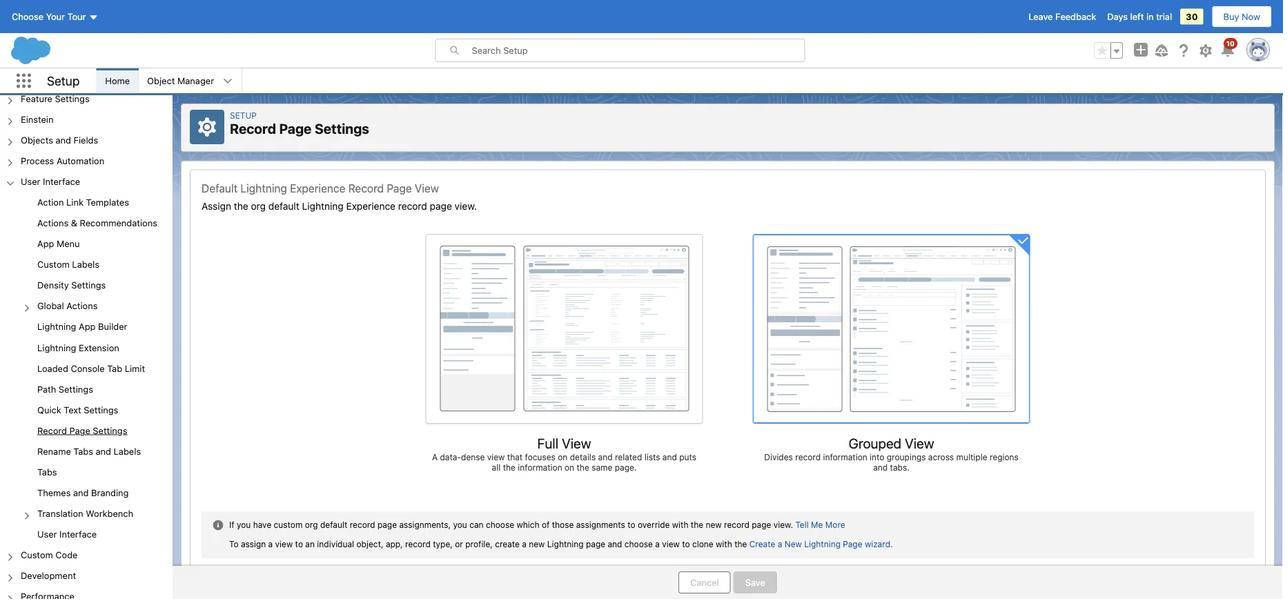 Task type: vqa. For each thing, say whether or not it's contained in the screenshot.
left Experience
yes



Task type: locate. For each thing, give the bounding box(es) containing it.
the inside "default lightning experience record page view assign the org default lightning experience record page view."
[[234, 200, 248, 212]]

1 horizontal spatial default
[[320, 520, 347, 529]]

app,
[[386, 539, 403, 549]]

0 vertical spatial custom
[[37, 259, 70, 269]]

text
[[64, 404, 81, 415]]

settings up record page settings "tree item"
[[84, 404, 118, 415]]

actions inside global actions link
[[66, 301, 98, 311]]

new up clone
[[706, 520, 722, 529]]

3 a from the left
[[655, 539, 660, 549]]

and inside "grouped view divides record information into groupings across multiple regions and tabs."
[[873, 463, 888, 472]]

custom inside custom code link
[[21, 550, 53, 560]]

information left into
[[823, 452, 867, 462]]

2 horizontal spatial view
[[905, 435, 934, 451]]

tabs down record page settings link
[[73, 446, 93, 456]]

4 a from the left
[[778, 539, 782, 549]]

0 vertical spatial user interface link
[[21, 176, 80, 189]]

30
[[1186, 11, 1198, 22]]

app up lightning extension
[[79, 321, 96, 332]]

1 horizontal spatial setup
[[230, 110, 257, 120]]

1 vertical spatial on
[[565, 463, 574, 472]]

0 horizontal spatial labels
[[72, 259, 99, 269]]

group containing action link templates
[[0, 193, 173, 546]]

and down record page settings "tree item"
[[96, 446, 111, 456]]

save button
[[733, 571, 777, 594]]

you left can
[[453, 520, 467, 529]]

1 vertical spatial labels
[[114, 446, 141, 456]]

tabs
[[73, 446, 93, 456], [37, 467, 57, 477]]

on down the "details"
[[565, 463, 574, 472]]

1 vertical spatial information
[[518, 463, 562, 472]]

to
[[628, 520, 635, 529], [295, 539, 303, 549], [682, 539, 690, 549]]

record inside "setup record page settings"
[[230, 120, 276, 137]]

1 vertical spatial view.
[[773, 520, 793, 529]]

org inside "default lightning experience record page view assign the org default lightning experience record page view."
[[251, 200, 266, 212]]

settings up quick text settings at the left
[[59, 384, 93, 394]]

create
[[749, 539, 775, 549]]

feature
[[21, 93, 52, 103]]

to left the override
[[628, 520, 635, 529]]

default
[[202, 182, 238, 195]]

1 horizontal spatial group
[[1094, 42, 1123, 59]]

divides
[[764, 452, 793, 462]]

the right assign
[[234, 200, 248, 212]]

templates
[[86, 197, 129, 207]]

view inside "grouped view divides record information into groupings across multiple regions and tabs."
[[905, 435, 934, 451]]

10
[[1226, 39, 1235, 47]]

choose
[[12, 11, 44, 22]]

settings inside feature settings 'link'
[[55, 93, 89, 103]]

0 horizontal spatial choose
[[486, 520, 514, 529]]

0 horizontal spatial with
[[672, 520, 688, 529]]

your
[[46, 11, 65, 22]]

choose down the override
[[624, 539, 653, 549]]

to left clone
[[682, 539, 690, 549]]

to left an at bottom
[[295, 539, 303, 549]]

themes
[[37, 487, 71, 498]]

labels up density settings
[[72, 259, 99, 269]]

record inside "grouped view divides record information into groupings across multiple regions and tabs."
[[795, 452, 821, 462]]

user up the custom code
[[37, 529, 57, 539]]

1 vertical spatial user interface
[[37, 529, 97, 539]]

0 horizontal spatial setup
[[47, 73, 80, 88]]

record inside "default lightning experience record page view assign the org default lightning experience record page view."
[[348, 182, 384, 195]]

0 vertical spatial experience
[[290, 182, 345, 195]]

choose up create
[[486, 520, 514, 529]]

lightning extension link
[[37, 342, 119, 355]]

setup record page settings
[[230, 110, 369, 137]]

that
[[507, 452, 523, 462]]

object manager link
[[139, 68, 222, 93]]

page
[[279, 120, 312, 137], [387, 182, 412, 195], [69, 425, 90, 436], [843, 539, 862, 549]]

page
[[430, 200, 452, 212], [377, 520, 397, 529], [752, 520, 771, 529], [586, 539, 605, 549]]

buy
[[1223, 11, 1239, 22]]

translation
[[37, 508, 83, 519]]

custom labels
[[37, 259, 99, 269]]

0 vertical spatial interface
[[43, 176, 80, 186]]

actions down action
[[37, 218, 69, 228]]

1 horizontal spatial new
[[706, 520, 722, 529]]

information down focuses
[[518, 463, 562, 472]]

labels up branding
[[114, 446, 141, 456]]

setup
[[47, 73, 80, 88], [230, 110, 257, 120]]

1 vertical spatial tabs
[[37, 467, 57, 477]]

experience
[[290, 182, 345, 195], [346, 200, 395, 212]]

2 horizontal spatial record
[[348, 182, 384, 195]]

app
[[37, 238, 54, 249], [79, 321, 96, 332]]

cancel button
[[679, 571, 731, 594]]

1 vertical spatial record
[[348, 182, 384, 195]]

with right the override
[[672, 520, 688, 529]]

user interface up action
[[21, 176, 80, 186]]

1 horizontal spatial tabs
[[73, 446, 93, 456]]

1 a from the left
[[268, 539, 273, 549]]

custom for custom labels
[[37, 259, 70, 269]]

custom
[[37, 259, 70, 269], [21, 550, 53, 560]]

and up translation workbench
[[73, 487, 89, 498]]

and down assignments
[[608, 539, 622, 549]]

leave
[[1029, 11, 1053, 22]]

clone
[[692, 539, 713, 549]]

me
[[811, 520, 823, 529]]

interface down the process automation link
[[43, 176, 80, 186]]

setup for setup
[[47, 73, 80, 88]]

full
[[537, 435, 558, 451]]

0 horizontal spatial org
[[251, 200, 266, 212]]

org right assign
[[251, 200, 266, 212]]

org up an at bottom
[[305, 520, 318, 529]]

2 horizontal spatial to
[[682, 539, 690, 549]]

feature settings link
[[21, 93, 89, 106]]

view
[[415, 182, 439, 195], [562, 435, 591, 451], [905, 435, 934, 451]]

choose
[[486, 520, 514, 529], [624, 539, 653, 549]]

select grouped view image
[[754, 235, 1029, 422]]

object,
[[356, 539, 383, 549]]

view inside full view a data-dense view that focuses on details and related lists and puts all the information on the same page.
[[562, 435, 591, 451]]

1 you from the left
[[237, 520, 251, 529]]

0 vertical spatial with
[[672, 520, 688, 529]]

custom labels link
[[37, 259, 99, 272]]

1 vertical spatial org
[[305, 520, 318, 529]]

view for grouped
[[905, 435, 934, 451]]

with right clone
[[716, 539, 732, 549]]

record
[[230, 120, 276, 137], [348, 182, 384, 195], [37, 425, 67, 436]]

2 vertical spatial record
[[37, 425, 67, 436]]

1 horizontal spatial view
[[562, 435, 591, 451]]

assignments
[[576, 520, 625, 529]]

einstein link
[[21, 114, 54, 126]]

0 horizontal spatial app
[[37, 238, 54, 249]]

labels inside custom labels link
[[72, 259, 99, 269]]

action
[[37, 197, 64, 207]]

1 vertical spatial group
[[0, 193, 173, 546]]

settings up "default lightning experience record page view assign the org default lightning experience record page view." at the left top
[[315, 120, 369, 137]]

a down the override
[[655, 539, 660, 549]]

recommendations
[[80, 218, 157, 228]]

and up process automation
[[56, 135, 71, 145]]

action link templates
[[37, 197, 129, 207]]

0 horizontal spatial view.
[[455, 200, 477, 212]]

user interface
[[21, 176, 80, 186], [37, 529, 97, 539]]

trial
[[1156, 11, 1172, 22]]

a left new
[[778, 539, 782, 549]]

settings down custom labels link
[[71, 280, 106, 290]]

if you have custom org default record page assignments, you can choose which of those assignments to override with the new record page view. tell me more
[[229, 520, 845, 529]]

1 horizontal spatial view
[[487, 452, 505, 462]]

the left create
[[734, 539, 747, 549]]

record inside "tree item"
[[37, 425, 67, 436]]

lightning app builder
[[37, 321, 127, 332]]

actions inside "actions & recommendations" link
[[37, 218, 69, 228]]

1 horizontal spatial with
[[716, 539, 732, 549]]

1 horizontal spatial app
[[79, 321, 96, 332]]

user interface up code
[[37, 529, 97, 539]]

lightning app builder link
[[37, 321, 127, 334]]

tabs up themes
[[37, 467, 57, 477]]

1 vertical spatial with
[[716, 539, 732, 549]]

1 horizontal spatial labels
[[114, 446, 141, 456]]

app inside "link"
[[37, 238, 54, 249]]

density
[[37, 280, 69, 290]]

profile,
[[465, 539, 493, 549]]

1 vertical spatial user
[[37, 529, 57, 539]]

org
[[251, 200, 266, 212], [305, 520, 318, 529]]

buy now
[[1223, 11, 1260, 22]]

new down the if you have custom org default record page assignments, you can choose which of those assignments to override with the new record page view. tell me more
[[529, 539, 545, 549]]

1 horizontal spatial org
[[305, 520, 318, 529]]

groupings
[[887, 452, 926, 462]]

a right assign
[[268, 539, 273, 549]]

actions up lightning app builder
[[66, 301, 98, 311]]

custom up development
[[21, 550, 53, 560]]

user interface tree item
[[0, 172, 173, 546]]

custom inside custom labels link
[[37, 259, 70, 269]]

1 vertical spatial choose
[[624, 539, 653, 549]]

1 vertical spatial custom
[[21, 550, 53, 560]]

or
[[455, 539, 463, 549]]

and inside themes and branding 'link'
[[73, 487, 89, 498]]

0 vertical spatial default
[[268, 200, 299, 212]]

1 vertical spatial default
[[320, 520, 347, 529]]

select full view image
[[427, 235, 702, 422]]

10 button
[[1220, 38, 1237, 59]]

0 horizontal spatial default
[[268, 200, 299, 212]]

of
[[542, 520, 550, 529]]

app left menu
[[37, 238, 54, 249]]

custom down app menu "link"
[[37, 259, 70, 269]]

default right assign
[[268, 200, 299, 212]]

1 horizontal spatial information
[[823, 452, 867, 462]]

user interface link up code
[[37, 529, 97, 541]]

on left the "details"
[[558, 452, 568, 462]]

settings inside quick text settings link
[[84, 404, 118, 415]]

fields
[[74, 135, 98, 145]]

0 vertical spatial view.
[[455, 200, 477, 212]]

0 vertical spatial on
[[558, 452, 568, 462]]

0 vertical spatial choose
[[486, 520, 514, 529]]

&
[[71, 218, 77, 228]]

user down the process
[[21, 176, 40, 186]]

0 vertical spatial new
[[706, 520, 722, 529]]

0 horizontal spatial new
[[529, 539, 545, 549]]

and down into
[[873, 463, 888, 472]]

interface down the translation workbench link at the bottom of the page
[[59, 529, 97, 539]]

0 vertical spatial labels
[[72, 259, 99, 269]]

rename tabs and labels
[[37, 446, 141, 456]]

actions & recommendations link
[[37, 218, 157, 230]]

a right create
[[522, 539, 527, 549]]

0 vertical spatial app
[[37, 238, 54, 249]]

0 vertical spatial actions
[[37, 218, 69, 228]]

automation
[[57, 155, 104, 166]]

1 vertical spatial actions
[[66, 301, 98, 311]]

and inside rename tabs and labels link
[[96, 446, 111, 456]]

0 vertical spatial information
[[823, 452, 867, 462]]

information inside full view a data-dense view that focuses on details and related lists and puts all the information on the same page.
[[518, 463, 562, 472]]

workbench
[[86, 508, 133, 519]]

view up all
[[487, 452, 505, 462]]

default up "individual"
[[320, 520, 347, 529]]

1 horizontal spatial view.
[[773, 520, 793, 529]]

2 you from the left
[[453, 520, 467, 529]]

0 vertical spatial group
[[1094, 42, 1123, 59]]

0 horizontal spatial information
[[518, 463, 562, 472]]

labels
[[72, 259, 99, 269], [114, 446, 141, 456]]

default lightning experience record page view assign the org default lightning experience record page view.
[[202, 182, 477, 212]]

0 horizontal spatial record
[[37, 425, 67, 436]]

view down the override
[[662, 539, 680, 549]]

app menu link
[[37, 238, 80, 251]]

if
[[229, 520, 234, 529]]

user interface link up action
[[21, 176, 80, 189]]

1 vertical spatial user interface link
[[37, 529, 97, 541]]

translation workbench
[[37, 508, 133, 519]]

path
[[37, 384, 56, 394]]

object manager
[[147, 76, 214, 86]]

0 horizontal spatial group
[[0, 193, 173, 546]]

1 vertical spatial experience
[[346, 200, 395, 212]]

group
[[1094, 42, 1123, 59], [0, 193, 173, 546]]

0 horizontal spatial you
[[237, 520, 251, 529]]

0 vertical spatial setup
[[47, 73, 80, 88]]

setup inside "setup record page settings"
[[230, 110, 257, 120]]

1 horizontal spatial you
[[453, 520, 467, 529]]

lists
[[644, 452, 660, 462]]

0 vertical spatial user
[[21, 176, 40, 186]]

settings up rename tabs and labels at the left of the page
[[93, 425, 127, 436]]

1 vertical spatial setup
[[230, 110, 257, 120]]

1 horizontal spatial record
[[230, 120, 276, 137]]

and right lists
[[662, 452, 677, 462]]

0 horizontal spatial view
[[415, 182, 439, 195]]

tab
[[107, 363, 122, 373]]

you right the if on the bottom left of the page
[[237, 520, 251, 529]]

settings right 'feature'
[[55, 93, 89, 103]]

0 vertical spatial record
[[230, 120, 276, 137]]

choose your tour
[[12, 11, 86, 22]]

view down custom
[[275, 539, 293, 549]]

default inside "default lightning experience record page view assign the org default lightning experience record page view."
[[268, 200, 299, 212]]

0 vertical spatial org
[[251, 200, 266, 212]]

assign
[[202, 200, 231, 212]]

with
[[672, 520, 688, 529], [716, 539, 732, 549]]



Task type: describe. For each thing, give the bounding box(es) containing it.
information inside "grouped view divides record information into groupings across multiple regions and tabs."
[[823, 452, 867, 462]]

2 horizontal spatial view
[[662, 539, 680, 549]]

global actions link
[[37, 301, 98, 313]]

create a new lightning page wizard. link
[[749, 539, 893, 549]]

custom code link
[[21, 550, 78, 562]]

object
[[147, 76, 175, 86]]

view for full
[[562, 435, 591, 451]]

to assign a view to an individual object, app, record type, or profile, create a new lightning page and choose a view to clone with the create a new lightning page wizard.
[[229, 539, 893, 549]]

custom for custom code
[[21, 550, 53, 560]]

dense
[[461, 452, 485, 462]]

page inside "default lightning experience record page view assign the org default lightning experience record page view."
[[387, 182, 412, 195]]

cancel
[[690, 577, 719, 588]]

development link
[[21, 571, 76, 583]]

setup for setup record page settings
[[230, 110, 257, 120]]

text default image
[[213, 520, 224, 531]]

record page settings tree item
[[0, 421, 173, 442]]

themes and branding
[[37, 487, 129, 498]]

loaded console tab limit
[[37, 363, 145, 373]]

1 vertical spatial interface
[[59, 529, 97, 539]]

override
[[638, 520, 670, 529]]

buy now button
[[1212, 6, 1272, 28]]

objects
[[21, 135, 53, 145]]

choose your tour button
[[11, 6, 99, 28]]

full view a data-dense view that focuses on details and related lists and puts all the information on the same page.
[[432, 435, 696, 472]]

0 vertical spatial user interface
[[21, 176, 80, 186]]

page inside "default lightning experience record page view assign the org default lightning experience record page view."
[[430, 200, 452, 212]]

quick
[[37, 404, 61, 415]]

translation workbench link
[[37, 508, 133, 521]]

1 vertical spatial app
[[79, 321, 96, 332]]

save
[[745, 577, 765, 588]]

1 horizontal spatial experience
[[346, 200, 395, 212]]

assign
[[241, 539, 266, 549]]

and inside objects and fields link
[[56, 135, 71, 145]]

days left in trial
[[1107, 11, 1172, 22]]

rename
[[37, 446, 71, 456]]

have
[[253, 520, 271, 529]]

the down that
[[503, 463, 516, 472]]

page inside record page settings link
[[69, 425, 90, 436]]

tell
[[795, 520, 809, 529]]

0 horizontal spatial tabs
[[37, 467, 57, 477]]

custom code
[[21, 550, 78, 560]]

record inside "default lightning experience record page view assign the org default lightning experience record page view."
[[398, 200, 427, 212]]

2 a from the left
[[522, 539, 527, 549]]

Search Setup text field
[[472, 39, 804, 61]]

page.
[[615, 463, 637, 472]]

process automation
[[21, 155, 104, 166]]

0 vertical spatial tabs
[[73, 446, 93, 456]]

process
[[21, 155, 54, 166]]

the up clone
[[691, 520, 703, 529]]

page inside "setup record page settings"
[[279, 120, 312, 137]]

record page settings link
[[37, 425, 127, 438]]

density settings
[[37, 280, 106, 290]]

action link templates link
[[37, 197, 129, 209]]

the down the "details"
[[577, 463, 589, 472]]

tabs.
[[890, 463, 910, 472]]

menu
[[57, 238, 80, 249]]

development
[[21, 571, 76, 581]]

0 horizontal spatial to
[[295, 539, 303, 549]]

details
[[570, 452, 596, 462]]

to
[[229, 539, 238, 549]]

in
[[1146, 11, 1154, 22]]

feature settings
[[21, 93, 89, 103]]

console
[[71, 363, 105, 373]]

wizard.
[[865, 539, 893, 549]]

actions & recommendations
[[37, 218, 157, 228]]

leave feedback link
[[1029, 11, 1096, 22]]

tour
[[67, 11, 86, 22]]

quick text settings
[[37, 404, 118, 415]]

view. inside "default lightning experience record page view assign the org default lightning experience record page view."
[[455, 200, 477, 212]]

extension
[[79, 342, 119, 353]]

1 horizontal spatial choose
[[624, 539, 653, 549]]

settings inside "setup record page settings"
[[315, 120, 369, 137]]

manager
[[177, 76, 214, 86]]

view inside "default lightning experience record page view assign the org default lightning experience record page view."
[[415, 182, 439, 195]]

settings inside record page settings link
[[93, 425, 127, 436]]

link
[[66, 197, 84, 207]]

1 horizontal spatial to
[[628, 520, 635, 529]]

grouped
[[849, 435, 901, 451]]

1 vertical spatial new
[[529, 539, 545, 549]]

global
[[37, 301, 64, 311]]

feedback
[[1055, 11, 1096, 22]]

puts
[[679, 452, 696, 462]]

0 horizontal spatial experience
[[290, 182, 345, 195]]

data-
[[440, 452, 461, 462]]

loaded
[[37, 363, 68, 373]]

and up same
[[598, 452, 613, 462]]

branding
[[91, 487, 129, 498]]

leave feedback
[[1029, 11, 1096, 22]]

now
[[1242, 11, 1260, 22]]

themes and branding link
[[37, 487, 129, 500]]

settings inside path settings link
[[59, 384, 93, 394]]

einstein
[[21, 114, 54, 124]]

related
[[615, 452, 642, 462]]

code
[[55, 550, 78, 560]]

0 horizontal spatial view
[[275, 539, 293, 549]]

settings inside density settings 'link'
[[71, 280, 106, 290]]

home link
[[97, 68, 138, 93]]

view inside full view a data-dense view that focuses on details and related lists and puts all the information on the same page.
[[487, 452, 505, 462]]

density settings link
[[37, 280, 106, 292]]

left
[[1130, 11, 1144, 22]]

labels inside rename tabs and labels link
[[114, 446, 141, 456]]

more
[[825, 520, 845, 529]]

a
[[432, 452, 438, 462]]

create
[[495, 539, 520, 549]]

record page settings
[[37, 425, 127, 436]]

can
[[469, 520, 484, 529]]

regions
[[990, 452, 1019, 462]]

path settings
[[37, 384, 93, 394]]

app menu
[[37, 238, 80, 249]]



